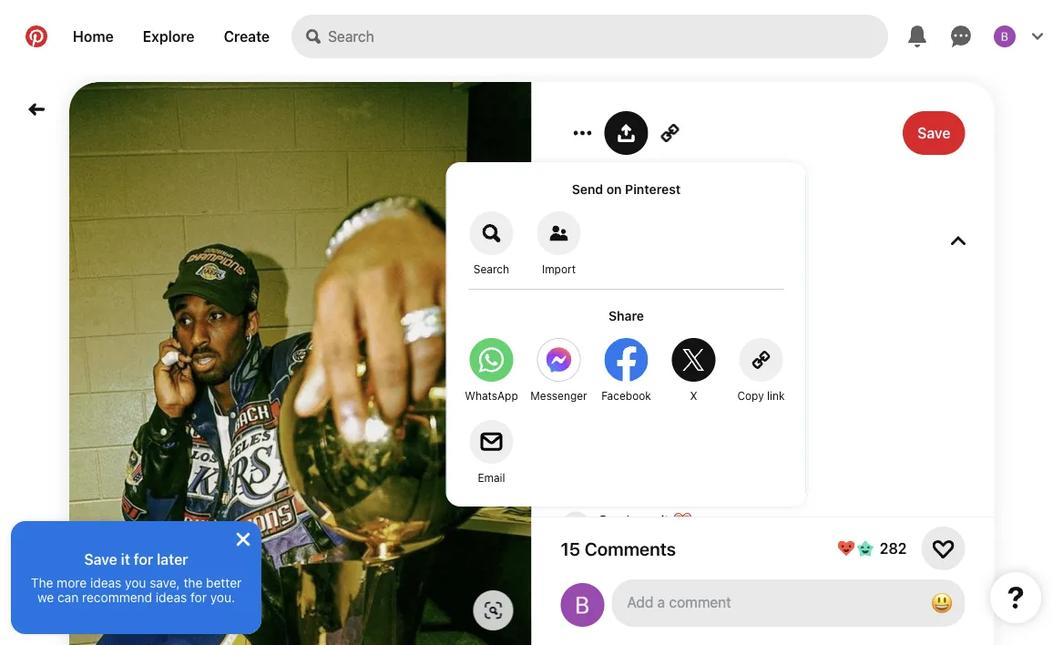 Task type: vqa. For each thing, say whether or not it's contained in the screenshot.
Skirt IMAGE
no



Task type: locate. For each thing, give the bounding box(es) containing it.
rip
[[738, 333, 755, 350]]

1 horizontal spatial for
[[190, 590, 207, 605]]

❤️
[[661, 273, 676, 291], [713, 392, 727, 409], [673, 512, 688, 529], [656, 572, 670, 589]]

m image
[[561, 273, 590, 302]]

love right s link
[[609, 572, 640, 589]]

0 vertical spatial save
[[918, 124, 951, 142]]

home
[[73, 28, 114, 45]]

explore link
[[128, 15, 209, 58]]

love
[[614, 273, 645, 291], [666, 392, 697, 409], [626, 512, 657, 529], [609, 572, 640, 589]]

search
[[474, 262, 509, 275]]

1 vertical spatial comments
[[585, 538, 676, 559]]

Add a comment field
[[628, 593, 909, 610]]

raymond image
[[561, 391, 590, 420]]

ideas
[[90, 575, 121, 590], [156, 590, 187, 605]]

for up you
[[134, 550, 153, 568]]

comments button
[[561, 230, 965, 251]]

save for save
[[918, 124, 951, 142]]

1 vertical spatial reply
[[631, 535, 665, 550]]

we
[[37, 590, 54, 605]]

reply for s
[[633, 595, 667, 610]]

love down react image
[[666, 392, 697, 409]]

15 comments
[[561, 538, 676, 559]]

it down the "15 comments"
[[644, 572, 652, 589]]

Search text field
[[328, 15, 888, 58]]

it for ora
[[661, 512, 669, 529]]

s love it ❤️
[[597, 572, 670, 589]]

click to shop image
[[484, 601, 502, 620]]

reply button down great
[[639, 354, 673, 369]]

reply down s love it ❤️ in the right of the page
[[633, 595, 667, 610]]

explore
[[143, 28, 195, 45]]

0 vertical spatial reply
[[639, 354, 673, 369]]

great
[[657, 333, 692, 350]]

it for raymond
[[701, 392, 709, 409]]

1 vertical spatial save
[[84, 550, 117, 568]]

expand icon image
[[951, 233, 965, 248]]

15
[[561, 538, 580, 559]]

❤️ up the "15 comments"
[[673, 512, 688, 529]]

save inside save it for later the more ideas you save, the better we can recommend ideas for you.
[[84, 550, 117, 568]]

❤️ right the x
[[713, 392, 727, 409]]

share on facebook image
[[605, 338, 648, 382]]

1 vertical spatial reply button
[[631, 535, 665, 550]]

ideas left you
[[90, 575, 121, 590]]

share on messenger image
[[537, 338, 581, 382]]

282
[[880, 540, 907, 557]]

messenger
[[531, 389, 587, 402]]

save
[[918, 124, 951, 142], [84, 550, 117, 568]]

copy
[[737, 389, 764, 402]]

reply button
[[639, 354, 673, 369], [631, 535, 665, 550], [633, 595, 667, 610]]

reply down "ora love it ❤️" at the right bottom of the page
[[631, 535, 665, 550]]

it for s
[[644, 572, 652, 589]]

ora link
[[597, 512, 622, 529]]

0 vertical spatial reply button
[[639, 354, 673, 369]]

it up you
[[121, 550, 130, 568]]

0 horizontal spatial ideas
[[90, 575, 121, 590]]

it
[[649, 273, 657, 291], [701, 392, 709, 409], [661, 512, 669, 529], [121, 550, 130, 568], [644, 572, 652, 589]]

the
[[184, 575, 203, 590]]

1 horizontal spatial ideas
[[156, 590, 187, 605]]

comments down "ora love it ❤️" at the right bottom of the page
[[585, 538, 676, 559]]

you
[[125, 575, 146, 590]]

❤️ for raymond love it ❤️
[[713, 392, 727, 409]]

comments
[[561, 230, 652, 251], [585, 538, 676, 559]]

❤️ for s love it ❤️
[[656, 572, 670, 589]]

ideas down later
[[156, 590, 187, 605]]

1 horizontal spatial save
[[918, 124, 951, 142]]

send on pinterest
[[572, 182, 681, 197]]

love for ora
[[626, 512, 657, 529]]

m link
[[597, 273, 610, 291]]

for left you.
[[190, 590, 207, 605]]

it inside m love it ❤️ 2w
[[649, 273, 657, 291]]

it up the "15 comments"
[[661, 512, 669, 529]]

save button
[[903, 111, 965, 155], [903, 111, 965, 155]]

it right m
[[649, 273, 657, 291]]

6w
[[597, 595, 615, 610]]

2 vertical spatial reply
[[633, 595, 667, 610]]

reply button down "ora love it ❤️" at the right bottom of the page
[[631, 535, 665, 550]]

love right m link
[[614, 273, 645, 291]]

reply button for ora
[[631, 535, 665, 550]]

reaction image
[[933, 538, 954, 559]]

save it for later the more ideas you save, the better we can recommend ideas for you.
[[31, 550, 242, 605]]

❤️ down the "15 comments"
[[656, 572, 670, 589]]

for
[[134, 550, 153, 568], [190, 590, 207, 605]]

❤️ up great
[[661, 273, 676, 291]]

react image
[[691, 354, 706, 369]]

❤️ inside m love it ❤️ 2w
[[661, 273, 676, 291]]

reply
[[639, 354, 673, 369], [631, 535, 665, 550], [633, 595, 667, 610]]

rolando
[[597, 333, 653, 350]]

it inside save it for later the more ideas you save, the better we can recommend ideas for you.
[[121, 550, 130, 568]]

s
[[597, 572, 605, 589]]

reply down great
[[639, 354, 673, 369]]

share on email image
[[470, 420, 513, 464]]

link
[[767, 389, 785, 402]]

it right the x
[[701, 392, 709, 409]]

rolando great photo rip legend
[[597, 333, 804, 350]]

x
[[690, 389, 698, 402]]

comments up m link
[[561, 230, 652, 251]]

m
[[597, 273, 610, 291]]

0 horizontal spatial for
[[134, 550, 153, 568]]

love inside m love it ❤️ 2w
[[614, 273, 645, 291]]

love right the ora
[[626, 512, 657, 529]]

😃 button
[[612, 579, 965, 627], [923, 585, 960, 621]]

create
[[224, 28, 270, 45]]

0 horizontal spatial save
[[84, 550, 117, 568]]

reply button down s love it ❤️ in the right of the page
[[633, 595, 667, 610]]

save for save it for later the more ideas you save, the better we can recommend ideas for you.
[[84, 550, 117, 568]]

3 button
[[710, 354, 718, 369]]

2 vertical spatial reply button
[[633, 595, 667, 610]]



Task type: describe. For each thing, give the bounding box(es) containing it.
s link
[[597, 572, 605, 589]]

1 vertical spatial for
[[190, 590, 207, 605]]

facebook
[[601, 389, 651, 402]]

photo
[[695, 333, 734, 350]]

❤️ for m love it ❤️ 2w
[[661, 273, 676, 291]]

search icon image
[[306, 29, 321, 44]]

ora
[[597, 512, 622, 529]]

copy link
[[737, 389, 785, 402]]

😃
[[931, 590, 953, 615]]

email
[[478, 471, 505, 484]]

reply button for s
[[633, 595, 667, 610]]

can
[[57, 590, 79, 605]]

recommend
[[82, 590, 152, 605]]

share on twitter image
[[672, 338, 716, 382]]

bob builder image
[[994, 26, 1016, 47]]

later
[[157, 550, 188, 568]]

the
[[31, 575, 53, 590]]

reply for ora
[[631, 535, 665, 550]]

send
[[572, 182, 603, 197]]

raymond love it ❤️
[[597, 392, 727, 409]]

whatsapp
[[465, 389, 518, 402]]

m love it ❤️ 2w
[[597, 273, 676, 311]]

save,
[[150, 575, 180, 590]]

ora love it ❤️
[[597, 512, 688, 529]]

pinterest
[[625, 182, 681, 197]]

0 vertical spatial comments
[[561, 230, 652, 251]]

share
[[609, 308, 644, 323]]

create link
[[209, 15, 284, 58]]

better
[[206, 575, 242, 590]]

legend
[[759, 333, 804, 350]]

love for s
[[609, 572, 640, 589]]

2w
[[597, 296, 615, 311]]

❤️ for ora love it ❤️
[[673, 512, 688, 529]]

on
[[607, 182, 622, 197]]

ora image
[[561, 512, 590, 541]]

react image
[[686, 595, 700, 610]]

s image
[[561, 572, 590, 601]]

1w
[[597, 535, 613, 550]]

3
[[710, 354, 718, 369]]

more
[[57, 575, 87, 590]]

13w
[[597, 354, 621, 369]]

home link
[[58, 15, 128, 58]]

reply button for rolando
[[639, 354, 673, 369]]

b0bth3builder2k23 image
[[561, 583, 605, 627]]

raymond
[[597, 392, 662, 409]]

love for raymond
[[666, 392, 697, 409]]

you.
[[210, 590, 235, 605]]

raymond link
[[597, 392, 662, 409]]

reply for rolando
[[639, 354, 673, 369]]

import
[[542, 262, 576, 275]]

rolando link
[[597, 333, 653, 350]]

love for m
[[614, 273, 645, 291]]

0 vertical spatial for
[[134, 550, 153, 568]]

rolando image
[[561, 333, 590, 362]]



